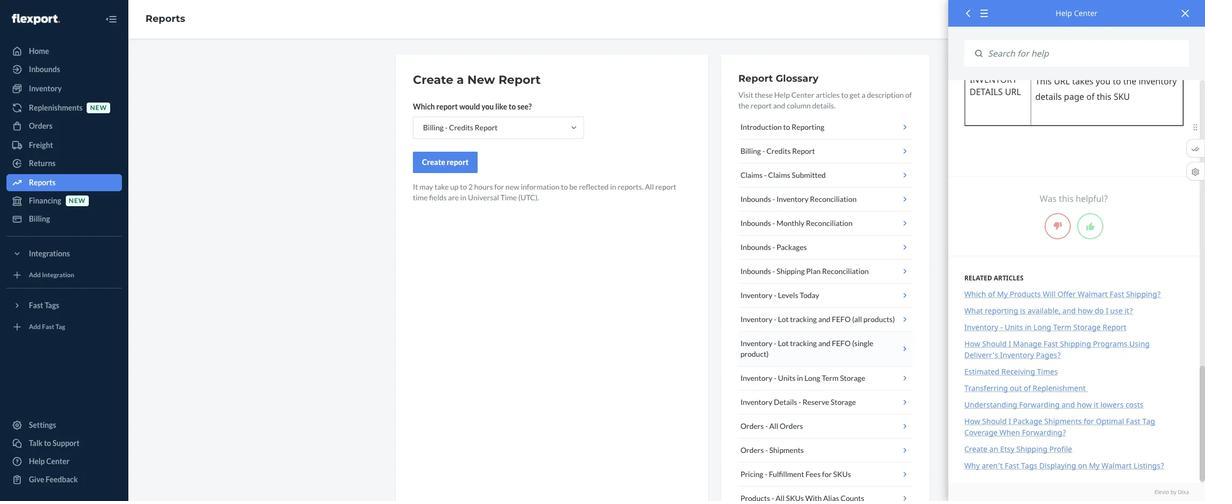 Task type: vqa. For each thing, say whether or not it's contained in the screenshot.
No at the bottom left of the page
no



Task type: locate. For each thing, give the bounding box(es) containing it.
0 vertical spatial help
[[1056, 8, 1072, 18]]

- for orders - all orders button
[[765, 422, 768, 431]]

inbounds - shipping plan reconciliation
[[741, 267, 869, 276]]

storage down do
[[1073, 322, 1101, 333]]

fast inside how should i package shipments for optimal fast tag coverage when forwarding?
[[1126, 417, 1141, 427]]

for up time
[[494, 182, 504, 192]]

lowers
[[1101, 400, 1124, 410]]

fefo inside inventory - lot tracking and fefo (single product)
[[832, 339, 851, 348]]

billing down introduction
[[741, 147, 761, 156]]

- up inventory - units in long term storage
[[774, 339, 777, 348]]

long for inventory - units in long term storage
[[805, 374, 820, 383]]

how inside how should i manage fast shipping programs using deliverr's inventory pages?
[[964, 339, 980, 349]]

orders up freight
[[29, 121, 53, 131]]

for right the fees on the right bottom of page
[[822, 470, 832, 479]]

0 vertical spatial my
[[997, 289, 1008, 299]]

new for financing
[[69, 197, 86, 205]]

0 horizontal spatial tags
[[45, 301, 59, 310]]

1 vertical spatial for
[[1084, 417, 1094, 427]]

helpful?
[[1076, 193, 1108, 205]]

inbounds inside inbounds - packages button
[[741, 243, 771, 252]]

2 horizontal spatial shipping
[[1060, 339, 1091, 349]]

costs
[[1126, 400, 1144, 410]]

it?
[[1125, 306, 1133, 316]]

0 vertical spatial which
[[413, 102, 435, 111]]

term for inventory - units in long term storage
[[822, 374, 839, 383]]

help center
[[1056, 8, 1098, 18], [29, 457, 70, 466]]

1 vertical spatial units
[[778, 374, 796, 383]]

storage for inventory - units in long term storage report
[[1073, 322, 1101, 333]]

0 horizontal spatial claims
[[741, 171, 763, 180]]

tag down the costs on the right
[[1142, 417, 1155, 427]]

0 horizontal spatial billing
[[29, 215, 50, 224]]

reconciliation
[[810, 195, 857, 204], [806, 219, 853, 228], [822, 267, 869, 276]]

1 horizontal spatial reports
[[146, 13, 185, 25]]

products
[[1010, 289, 1041, 299]]

create report
[[422, 158, 469, 167]]

orders link
[[6, 118, 122, 135]]

center up column
[[791, 90, 814, 99]]

units for inventory - units in long term storage report
[[1005, 322, 1023, 333]]

1 vertical spatial billing
[[741, 147, 761, 156]]

0 horizontal spatial a
[[457, 73, 464, 87]]

create up the which report would you like to see?
[[413, 73, 453, 87]]

fast up use
[[1110, 289, 1124, 299]]

term for inventory - units in long term storage report
[[1053, 322, 1072, 333]]

may
[[420, 182, 433, 192]]

orders for orders - shipments
[[741, 446, 764, 455]]

which left would
[[413, 102, 435, 111]]

inventory left the levels
[[741, 291, 773, 300]]

credits down would
[[449, 123, 473, 132]]

inventory for inventory - lot tracking and fefo (single product)
[[741, 339, 773, 348]]

get
[[850, 90, 860, 99]]

lot inside inventory - lot tracking and fefo (all products) "button"
[[778, 315, 789, 324]]

1 vertical spatial lot
[[778, 339, 789, 348]]

how
[[1078, 306, 1093, 316], [1077, 400, 1092, 410]]

2 vertical spatial for
[[822, 470, 832, 479]]

tags up add fast tag
[[45, 301, 59, 310]]

to inside button
[[783, 122, 790, 132]]

2 horizontal spatial help
[[1056, 8, 1072, 18]]

listings?
[[1134, 461, 1165, 471]]

inbounds link
[[6, 61, 122, 78]]

how should i package shipments for optimal fast tag coverage when forwarding?
[[964, 417, 1155, 438]]

available,
[[1028, 306, 1061, 316]]

0 vertical spatial shipping
[[777, 267, 805, 276]]

claims - claims submitted
[[741, 171, 826, 180]]

inventory inside how should i manage fast shipping programs using deliverr's inventory pages?
[[1000, 350, 1034, 360]]

1 horizontal spatial which
[[964, 289, 986, 299]]

orders - shipments
[[741, 446, 804, 455]]

report inside the visit these help center articles to get a description of the report and column details.
[[751, 101, 772, 110]]

when
[[1000, 428, 1020, 438]]

0 horizontal spatial which
[[413, 102, 435, 111]]

1 vertical spatial long
[[805, 374, 820, 383]]

- for pricing - fulfillment fees for skus button
[[765, 470, 768, 479]]

inventory up orders - all orders at the bottom of the page
[[741, 398, 773, 407]]

hours
[[474, 182, 493, 192]]

long
[[1034, 322, 1051, 333], [805, 374, 820, 383]]

tag down fast tags dropdown button
[[55, 323, 65, 331]]

2 horizontal spatial of
[[1024, 383, 1031, 394]]

units inside inventory - units in long term storage button
[[778, 374, 796, 383]]

lot up inventory - units in long term storage
[[778, 339, 789, 348]]

1 vertical spatial term
[[822, 374, 839, 383]]

inventory up monthly
[[777, 195, 809, 204]]

fast up add fast tag
[[29, 301, 43, 310]]

description
[[867, 90, 904, 99]]

create for create a new report
[[413, 73, 453, 87]]

1 horizontal spatial reports link
[[146, 13, 185, 25]]

of
[[905, 90, 912, 99], [988, 289, 995, 299], [1024, 383, 1031, 394]]

what
[[964, 306, 983, 316]]

0 vertical spatial all
[[645, 182, 654, 192]]

new up time
[[506, 182, 519, 192]]

1 horizontal spatial tags
[[1021, 461, 1037, 471]]

1 vertical spatial shipping
[[1060, 339, 1091, 349]]

new up "billing" link
[[69, 197, 86, 205]]

1 horizontal spatial term
[[1053, 322, 1072, 333]]

report glossary
[[738, 73, 819, 85]]

0 vertical spatial center
[[1074, 8, 1098, 18]]

close navigation image
[[105, 13, 118, 26]]

and down inventory - levels today button
[[818, 315, 831, 324]]

0 vertical spatial how
[[964, 339, 980, 349]]

orders
[[29, 121, 53, 131], [741, 422, 764, 431], [780, 422, 803, 431], [741, 446, 764, 455]]

articles up products
[[994, 274, 1024, 283]]

2 should from the top
[[982, 417, 1007, 427]]

articles inside the visit these help center articles to get a description of the report and column details.
[[816, 90, 840, 99]]

1 horizontal spatial units
[[1005, 322, 1023, 333]]

how for how should i manage fast shipping programs using deliverr's inventory pages?
[[964, 339, 980, 349]]

inventory for inventory - levels today
[[741, 291, 773, 300]]

lot inside inventory - lot tracking and fefo (single product)
[[778, 339, 789, 348]]

1 horizontal spatial long
[[1034, 322, 1051, 333]]

0 vertical spatial long
[[1034, 322, 1051, 333]]

add left integration
[[29, 271, 41, 279]]

2 how from the top
[[964, 417, 980, 427]]

1 should from the top
[[982, 339, 1007, 349]]

inventory - lot tracking and fefo (all products)
[[741, 315, 895, 324]]

my right on
[[1089, 461, 1100, 471]]

1 tracking from the top
[[790, 315, 817, 324]]

inventory inside inventory - lot tracking and fefo (single product)
[[741, 339, 773, 348]]

2 vertical spatial center
[[46, 457, 70, 466]]

report right reports.
[[655, 182, 676, 192]]

1 vertical spatial tag
[[1142, 417, 1155, 427]]

storage right the reserve
[[831, 398, 856, 407]]

feedback
[[46, 476, 78, 485]]

pages?
[[1036, 350, 1061, 360]]

term
[[1053, 322, 1072, 333], [822, 374, 839, 383]]

add fast tag link
[[6, 319, 122, 336]]

create
[[413, 73, 453, 87], [422, 158, 445, 167], [964, 444, 988, 455]]

center up search search box
[[1074, 8, 1098, 18]]

0 horizontal spatial articles
[[816, 90, 840, 99]]

1 horizontal spatial new
[[90, 104, 107, 112]]

0 horizontal spatial term
[[822, 374, 839, 383]]

0 vertical spatial credits
[[449, 123, 473, 132]]

1 horizontal spatial for
[[822, 470, 832, 479]]

0 vertical spatial should
[[982, 339, 1007, 349]]

credits inside button
[[767, 147, 791, 156]]

today
[[800, 291, 819, 300]]

inventory down inventory - levels today
[[741, 315, 773, 324]]

of down related articles
[[988, 289, 995, 299]]

do
[[1095, 306, 1104, 316]]

term up inventory details - reserve storage button
[[822, 374, 839, 383]]

fefo for (all
[[832, 315, 851, 324]]

of right the 'description'
[[905, 90, 912, 99]]

1 horizontal spatial shipping
[[1017, 444, 1048, 455]]

fefo left "(single"
[[832, 339, 851, 348]]

- inside inventory - lot tracking and fefo (single product)
[[774, 339, 777, 348]]

how
[[964, 339, 980, 349], [964, 417, 980, 427]]

- right details
[[799, 398, 801, 407]]

create for create an etsy shipping profile
[[964, 444, 988, 455]]

0 vertical spatial add
[[29, 271, 41, 279]]

which for related articles
[[964, 289, 986, 299]]

elevio
[[1155, 489, 1169, 496]]

inventory - lot tracking and fefo (all products) button
[[738, 308, 913, 332]]

1 vertical spatial walmart
[[1102, 461, 1132, 471]]

returns
[[29, 159, 56, 168]]

my up reporting
[[997, 289, 1008, 299]]

2 horizontal spatial for
[[1084, 417, 1094, 427]]

tags down create an etsy shipping profile
[[1021, 461, 1037, 471]]

term inside button
[[822, 374, 839, 383]]

1 add from the top
[[29, 271, 41, 279]]

1 fefo from the top
[[832, 315, 851, 324]]

replenishment
[[1033, 383, 1086, 394]]

report up up
[[447, 158, 469, 167]]

give feedback button
[[6, 472, 122, 489]]

should inside how should i package shipments for optimal fast tag coverage when forwarding?
[[982, 417, 1007, 427]]

i inside how should i package shipments for optimal fast tag coverage when forwarding?
[[1009, 417, 1011, 427]]

0 vertical spatial shipments
[[1044, 417, 1082, 427]]

- down inventory - levels today
[[774, 315, 777, 324]]

inbounds inside inbounds link
[[29, 65, 60, 74]]

inbounds - inventory reconciliation
[[741, 195, 857, 204]]

1 vertical spatial i
[[1009, 339, 1011, 349]]

shipping inside how should i manage fast shipping programs using deliverr's inventory pages?
[[1060, 339, 1091, 349]]

reconciliation down inbounds - inventory reconciliation button
[[806, 219, 853, 228]]

all inside it may take up to 2 hours for new information to be reflected in reports. all report time fields are in universal time (utc).
[[645, 182, 654, 192]]

it
[[1094, 400, 1099, 410]]

inventory inside button
[[777, 195, 809, 204]]

0 vertical spatial fefo
[[832, 315, 851, 324]]

inbounds inside inbounds - shipping plan reconciliation button
[[741, 267, 771, 276]]

inbounds for inbounds - shipping plan reconciliation
[[741, 267, 771, 276]]

1 horizontal spatial all
[[769, 422, 778, 431]]

1 how from the top
[[964, 339, 980, 349]]

fast inside dropdown button
[[29, 301, 43, 310]]

in
[[610, 182, 616, 192], [460, 193, 466, 202], [1025, 322, 1032, 333], [797, 374, 803, 383]]

inventory for inventory - units in long term storage report
[[964, 322, 998, 333]]

1 horizontal spatial articles
[[994, 274, 1024, 283]]

inbounds down claims - claims submitted
[[741, 195, 771, 204]]

visit
[[738, 90, 753, 99]]

2 lot from the top
[[778, 339, 789, 348]]

1 vertical spatial add
[[29, 323, 41, 331]]

talk
[[29, 439, 43, 448]]

report down you
[[475, 123, 498, 132]]

should inside how should i manage fast shipping programs using deliverr's inventory pages?
[[982, 339, 1007, 349]]

- inside button
[[765, 470, 768, 479]]

and inside inventory - lot tracking and fefo (single product)
[[818, 339, 831, 348]]

to right talk
[[44, 439, 51, 448]]

0 vertical spatial reports
[[146, 13, 185, 25]]

shipping up pages?
[[1060, 339, 1091, 349]]

help down report glossary
[[774, 90, 790, 99]]

inventory inside "button"
[[741, 315, 773, 324]]

fefo left "(all"
[[832, 315, 851, 324]]

using
[[1130, 339, 1150, 349]]

billing - credits report button
[[738, 140, 913, 164]]

2 vertical spatial storage
[[831, 398, 856, 407]]

inventory for inventory - units in long term storage
[[741, 374, 773, 383]]

etsy
[[1000, 444, 1015, 455]]

0 vertical spatial for
[[494, 182, 504, 192]]

add down 'fast tags' in the left of the page
[[29, 323, 41, 331]]

walmart
[[1078, 289, 1108, 299], [1102, 461, 1132, 471]]

shipments inside button
[[769, 446, 804, 455]]

this
[[1059, 193, 1074, 205]]

1 vertical spatial billing - credits report
[[741, 147, 815, 156]]

to
[[841, 90, 848, 99], [509, 102, 516, 111], [783, 122, 790, 132], [460, 182, 467, 192], [561, 182, 568, 192], [44, 439, 51, 448]]

lot down inventory - levels today
[[778, 315, 789, 324]]

2 vertical spatial new
[[69, 197, 86, 205]]

to left reporting
[[783, 122, 790, 132]]

i inside how should i manage fast shipping programs using deliverr's inventory pages?
[[1009, 339, 1011, 349]]

billing link
[[6, 211, 122, 228]]

reconciliation down "claims - claims submitted" button at the right of the page
[[810, 195, 857, 204]]

which down "related"
[[964, 289, 986, 299]]

help up search search box
[[1056, 8, 1072, 18]]

storage
[[1073, 322, 1101, 333], [840, 374, 865, 383], [831, 398, 856, 407]]

home
[[29, 47, 49, 56]]

help center up search search box
[[1056, 8, 1098, 18]]

1 horizontal spatial a
[[862, 90, 866, 99]]

2 horizontal spatial new
[[506, 182, 519, 192]]

lot for inventory - lot tracking and fefo (single product)
[[778, 339, 789, 348]]

inbounds for inbounds - inventory reconciliation
[[741, 195, 771, 204]]

how left "it"
[[1077, 400, 1092, 410]]

inbounds inside inbounds - monthly reconciliation button
[[741, 219, 771, 228]]

a left new at the left of page
[[457, 73, 464, 87]]

shipments down understanding forwarding and how it lowers costs
[[1044, 417, 1082, 427]]

center
[[1074, 8, 1098, 18], [791, 90, 814, 99], [46, 457, 70, 466]]

billing up create report on the top left of the page
[[423, 123, 444, 132]]

fast inside how should i manage fast shipping programs using deliverr's inventory pages?
[[1044, 339, 1058, 349]]

and left column
[[773, 101, 785, 110]]

how for how should i package shipments for optimal fast tag coverage when forwarding?
[[964, 417, 980, 427]]

1 vertical spatial shipments
[[769, 446, 804, 455]]

and down inventory - lot tracking and fefo (all products) "button"
[[818, 339, 831, 348]]

and inside "button"
[[818, 315, 831, 324]]

2 add from the top
[[29, 323, 41, 331]]

inventory down 'what'
[[964, 322, 998, 333]]

i right do
[[1106, 306, 1108, 316]]

orders inside orders - shipments button
[[741, 446, 764, 455]]

tracking inside inventory - lot tracking and fefo (single product)
[[790, 339, 817, 348]]

report down use
[[1103, 322, 1127, 333]]

1 vertical spatial help center
[[29, 457, 70, 466]]

should up deliverr's
[[982, 339, 1007, 349]]

how left do
[[1078, 306, 1093, 316]]

inventory for inventory
[[29, 84, 62, 93]]

tracking inside "button"
[[790, 315, 817, 324]]

- for inventory - lot tracking and fefo (all products) "button"
[[774, 315, 777, 324]]

2 tracking from the top
[[790, 339, 817, 348]]

- for inbounds - monthly reconciliation button
[[773, 219, 775, 228]]

long inside button
[[805, 374, 820, 383]]

1 horizontal spatial credits
[[767, 147, 791, 156]]

shipments up the "fulfillment"
[[769, 446, 804, 455]]

manage
[[1013, 339, 1042, 349]]

billing down financing
[[29, 215, 50, 224]]

- inside "button"
[[774, 315, 777, 324]]

- inside button
[[773, 195, 775, 204]]

flexport logo image
[[12, 14, 60, 24]]

- up the inbounds - inventory reconciliation
[[764, 171, 767, 180]]

report
[[499, 73, 541, 87], [738, 73, 773, 85], [475, 123, 498, 132], [792, 147, 815, 156], [1103, 322, 1127, 333]]

1 vertical spatial fefo
[[832, 339, 851, 348]]

Search search field
[[983, 40, 1189, 67]]

0 vertical spatial reports link
[[146, 13, 185, 25]]

i for shipments
[[1009, 417, 1011, 427]]

fast up pages?
[[1044, 339, 1058, 349]]

storage down "(single"
[[840, 374, 865, 383]]

0 horizontal spatial help center
[[29, 457, 70, 466]]

1 vertical spatial a
[[862, 90, 866, 99]]

tracking down inventory - lot tracking and fefo (all products)
[[790, 339, 817, 348]]

new up orders "link"
[[90, 104, 107, 112]]

articles up details.
[[816, 90, 840, 99]]

0 horizontal spatial units
[[778, 374, 796, 383]]

fulfillment
[[769, 470, 804, 479]]

orders inside orders "link"
[[29, 121, 53, 131]]

should down the understanding
[[982, 417, 1007, 427]]

- for inbounds - shipping plan reconciliation button
[[773, 267, 775, 276]]

for down "it"
[[1084, 417, 1094, 427]]

0 horizontal spatial of
[[905, 90, 912, 99]]

how should i manage fast shipping programs using deliverr's inventory pages?
[[964, 339, 1150, 360]]

help center inside 'help center' link
[[29, 457, 70, 466]]

term down what reporting is available, and how do i use it?
[[1053, 322, 1072, 333]]

0 horizontal spatial all
[[645, 182, 654, 192]]

and for inventory - lot tracking and fefo (single product)
[[818, 339, 831, 348]]

inventory up replenishments
[[29, 84, 62, 93]]

to left get in the top of the page
[[841, 90, 848, 99]]

0 vertical spatial of
[[905, 90, 912, 99]]

2 vertical spatial create
[[964, 444, 988, 455]]

1 horizontal spatial of
[[988, 289, 995, 299]]

shipping left plan
[[777, 267, 805, 276]]

create up may at the top of page
[[422, 158, 445, 167]]

orders for orders
[[29, 121, 53, 131]]

1 horizontal spatial billing
[[423, 123, 444, 132]]

lot
[[778, 315, 789, 324], [778, 339, 789, 348]]

1 vertical spatial reconciliation
[[806, 219, 853, 228]]

create inside button
[[422, 158, 445, 167]]

fefo inside "button"
[[832, 315, 851, 324]]

1 horizontal spatial help
[[774, 90, 790, 99]]

inbounds up inbounds - packages
[[741, 219, 771, 228]]

1 vertical spatial storage
[[840, 374, 865, 383]]

0 vertical spatial lot
[[778, 315, 789, 324]]

0 vertical spatial billing
[[423, 123, 444, 132]]

report down reporting
[[792, 147, 815, 156]]

inventory - levels today
[[741, 291, 819, 300]]

0 horizontal spatial new
[[69, 197, 86, 205]]

1 vertical spatial how
[[1077, 400, 1092, 410]]

1 horizontal spatial center
[[791, 90, 814, 99]]

on
[[1078, 461, 1087, 471]]

1 vertical spatial create
[[422, 158, 445, 167]]

reporting
[[792, 122, 824, 132]]

i left manage
[[1009, 339, 1011, 349]]

shipping
[[777, 267, 805, 276], [1060, 339, 1091, 349], [1017, 444, 1048, 455]]

orders - all orders button
[[738, 415, 913, 439]]

orders for orders - all orders
[[741, 422, 764, 431]]

inbounds for inbounds
[[29, 65, 60, 74]]

reserve
[[803, 398, 829, 407]]

inventory down product)
[[741, 374, 773, 383]]

billing - credits report down would
[[423, 123, 498, 132]]

new inside it may take up to 2 hours for new information to be reflected in reports. all report time fields are in universal time (utc).
[[506, 182, 519, 192]]

inbounds - monthly reconciliation button
[[738, 212, 913, 236]]

1 vertical spatial tracking
[[790, 339, 817, 348]]

- left monthly
[[773, 219, 775, 228]]

inventory - lot tracking and fefo (single product) button
[[738, 332, 913, 367]]

lot for inventory - lot tracking and fefo (all products)
[[778, 315, 789, 324]]

how inside how should i package shipments for optimal fast tag coverage when forwarding?
[[964, 417, 980, 427]]

reporting
[[985, 306, 1018, 316]]

add for add integration
[[29, 271, 41, 279]]

you
[[482, 102, 494, 111]]

all up orders - shipments
[[769, 422, 778, 431]]

0 horizontal spatial long
[[805, 374, 820, 383]]

reconciliation inside button
[[810, 195, 857, 204]]

a right get in the top of the page
[[862, 90, 866, 99]]

0 vertical spatial billing - credits report
[[423, 123, 498, 132]]

tag
[[55, 323, 65, 331], [1142, 417, 1155, 427]]

fast tags
[[29, 301, 59, 310]]

add for add fast tag
[[29, 323, 41, 331]]

2 horizontal spatial center
[[1074, 8, 1098, 18]]

0 horizontal spatial billing - credits report
[[423, 123, 498, 132]]

orders - shipments button
[[738, 439, 913, 463]]

monthly
[[777, 219, 805, 228]]

units up details
[[778, 374, 796, 383]]

0 vertical spatial articles
[[816, 90, 840, 99]]

claims left submitted at the top
[[768, 171, 790, 180]]

new
[[90, 104, 107, 112], [506, 182, 519, 192], [69, 197, 86, 205]]

- for billing - credits report button
[[763, 147, 765, 156]]

tag inside how should i package shipments for optimal fast tag coverage when forwarding?
[[1142, 417, 1155, 427]]

in up inventory details - reserve storage
[[797, 374, 803, 383]]

2 fefo from the top
[[832, 339, 851, 348]]

2 vertical spatial i
[[1009, 417, 1011, 427]]

0 horizontal spatial for
[[494, 182, 504, 192]]

1 vertical spatial new
[[506, 182, 519, 192]]

inbounds left "packages"
[[741, 243, 771, 252]]

inbounds inside inbounds - inventory reconciliation button
[[741, 195, 771, 204]]

billing - credits report inside button
[[741, 147, 815, 156]]

inbounds for inbounds - monthly reconciliation
[[741, 219, 771, 228]]

1 horizontal spatial billing - credits report
[[741, 147, 815, 156]]

and down offer
[[1063, 306, 1076, 316]]

1 lot from the top
[[778, 315, 789, 324]]



Task type: describe. For each thing, give the bounding box(es) containing it.
integrations button
[[6, 246, 122, 263]]

understanding forwarding and how it lowers costs
[[964, 400, 1144, 410]]

and inside the visit these help center articles to get a description of the report and column details.
[[773, 101, 785, 110]]

orders - all orders
[[741, 422, 803, 431]]

- for inbounds - inventory reconciliation button
[[773, 195, 775, 204]]

report up see?
[[499, 73, 541, 87]]

0 vertical spatial tag
[[55, 323, 65, 331]]

was
[[1040, 193, 1057, 205]]

in up manage
[[1025, 322, 1032, 333]]

home link
[[6, 43, 122, 60]]

create report button
[[413, 152, 478, 173]]

- down reporting
[[1000, 322, 1003, 333]]

is
[[1020, 306, 1026, 316]]

i for fast
[[1009, 339, 1011, 349]]

0 horizontal spatial reports link
[[6, 174, 122, 192]]

tracking for (single
[[790, 339, 817, 348]]

are
[[448, 193, 459, 202]]

take
[[435, 182, 449, 192]]

new for replenishments
[[90, 104, 107, 112]]

help inside the visit these help center articles to get a description of the report and column details.
[[774, 90, 790, 99]]

of inside the visit these help center articles to get a description of the report and column details.
[[905, 90, 912, 99]]

transferring
[[964, 383, 1008, 394]]

column
[[787, 101, 811, 110]]

related articles
[[964, 274, 1024, 283]]

settings
[[29, 421, 56, 430]]

like
[[495, 102, 507, 111]]

introduction to reporting button
[[738, 116, 913, 140]]

why aren't fast tags displaying on my walmart listings?
[[964, 461, 1165, 471]]

1 claims from the left
[[741, 171, 763, 180]]

inbounds - packages
[[741, 243, 807, 252]]

see?
[[517, 102, 532, 111]]

inventory - units in long term storage report
[[964, 322, 1127, 333]]

to inside button
[[44, 439, 51, 448]]

create for create report
[[422, 158, 445, 167]]

- down the which report would you like to see?
[[445, 123, 448, 132]]

fast down 'fast tags' in the left of the page
[[42, 323, 54, 331]]

- for orders - shipments button
[[765, 446, 768, 455]]

create a new report
[[413, 73, 541, 87]]

should for inventory
[[982, 339, 1007, 349]]

- for inbounds - packages button
[[773, 243, 775, 252]]

reconciliation for inbounds - inventory reconciliation
[[810, 195, 857, 204]]

pricing
[[741, 470, 763, 479]]

2 vertical spatial shipping
[[1017, 444, 1048, 455]]

offer
[[1058, 289, 1076, 299]]

inbounds - shipping plan reconciliation button
[[738, 260, 913, 284]]

which report would you like to see?
[[413, 102, 532, 111]]

inbounds for inbounds - packages
[[741, 243, 771, 252]]

to left "be"
[[561, 182, 568, 192]]

0 vertical spatial i
[[1106, 306, 1108, 316]]

in right are
[[460, 193, 466, 202]]

package
[[1013, 417, 1043, 427]]

for inside how should i package shipments for optimal fast tag coverage when forwarding?
[[1084, 417, 1094, 427]]

report inside button
[[792, 147, 815, 156]]

displaying
[[1039, 461, 1076, 471]]

1 vertical spatial of
[[988, 289, 995, 299]]

visit these help center articles to get a description of the report and column details.
[[738, 90, 912, 110]]

introduction
[[741, 122, 782, 132]]

to inside the visit these help center articles to get a description of the report and column details.
[[841, 90, 848, 99]]

2 vertical spatial reconciliation
[[822, 267, 869, 276]]

times
[[1037, 367, 1058, 377]]

- for inventory - levels today button
[[774, 291, 777, 300]]

integrations
[[29, 249, 70, 258]]

pricing - fulfillment fees for skus button
[[738, 463, 913, 487]]

0 vertical spatial walmart
[[1078, 289, 1108, 299]]

in left reports.
[[610, 182, 616, 192]]

inventory - units in long term storage button
[[738, 367, 913, 391]]

and for inventory - lot tracking and fefo (all products)
[[818, 315, 831, 324]]

create an etsy shipping profile
[[964, 444, 1072, 455]]

what reporting is available, and how do i use it?
[[964, 306, 1133, 316]]

0 vertical spatial how
[[1078, 306, 1093, 316]]

2 vertical spatial of
[[1024, 383, 1031, 394]]

inbounds - packages button
[[738, 236, 913, 260]]

storage for inventory - units in long term storage
[[840, 374, 865, 383]]

shipments inside how should i package shipments for optimal fast tag coverage when forwarding?
[[1044, 417, 1082, 427]]

orders down details
[[780, 422, 803, 431]]

plan
[[806, 267, 821, 276]]

and for what reporting is available, and how do i use it?
[[1063, 306, 1076, 316]]

long for inventory - units in long term storage report
[[1034, 322, 1051, 333]]

pricing - fulfillment fees for skus
[[741, 470, 851, 479]]

inventory - lot tracking and fefo (single product)
[[741, 339, 873, 359]]

for inside it may take up to 2 hours for new information to be reflected in reports. all report time fields are in universal time (utc).
[[494, 182, 504, 192]]

by
[[1171, 489, 1177, 496]]

add fast tag
[[29, 323, 65, 331]]

returns link
[[6, 155, 122, 172]]

fefo for (single
[[832, 339, 851, 348]]

an
[[990, 444, 998, 455]]

forwarding
[[1019, 400, 1060, 410]]

be
[[569, 182, 578, 192]]

report inside button
[[447, 158, 469, 167]]

elevio by dixa link
[[964, 489, 1189, 496]]

tracking for (all
[[790, 315, 817, 324]]

inbounds - inventory reconciliation button
[[738, 188, 913, 212]]

dixa
[[1178, 489, 1189, 496]]

information
[[521, 182, 560, 192]]

fast tags button
[[6, 297, 122, 315]]

financing
[[29, 196, 61, 205]]

a inside the visit these help center articles to get a description of the report and column details.
[[862, 90, 866, 99]]

which for create a new report
[[413, 102, 435, 111]]

for inside button
[[822, 470, 832, 479]]

products)
[[864, 315, 895, 324]]

inventory for inventory - lot tracking and fefo (all products)
[[741, 315, 773, 324]]

2 vertical spatial billing
[[29, 215, 50, 224]]

time
[[501, 193, 517, 202]]

it may take up to 2 hours for new information to be reflected in reports. all report time fields are in universal time (utc).
[[413, 182, 676, 202]]

reflected
[[579, 182, 609, 192]]

integration
[[42, 271, 74, 279]]

shipping inside button
[[777, 267, 805, 276]]

should for coverage
[[982, 417, 1007, 427]]

to right like
[[509, 102, 516, 111]]

2 claims from the left
[[768, 171, 790, 180]]

support
[[53, 439, 80, 448]]

and down replenishment
[[1062, 400, 1075, 410]]

aren't
[[982, 461, 1003, 471]]

was this helpful?
[[1040, 193, 1108, 205]]

to left 2
[[460, 182, 467, 192]]

give
[[29, 476, 44, 485]]

receiving
[[1002, 367, 1035, 377]]

will
[[1043, 289, 1056, 299]]

- for inventory - lot tracking and fefo (single product) button
[[774, 339, 777, 348]]

optimal
[[1096, 417, 1124, 427]]

in inside button
[[797, 374, 803, 383]]

claims - claims submitted button
[[738, 164, 913, 188]]

center inside the visit these help center articles to get a description of the report and column details.
[[791, 90, 814, 99]]

fields
[[429, 193, 447, 202]]

- for "claims - claims submitted" button at the right of the page
[[764, 171, 767, 180]]

product)
[[741, 350, 769, 359]]

reports inside reports link
[[29, 178, 56, 187]]

units for inventory - units in long term storage
[[778, 374, 796, 383]]

inventory - levels today button
[[738, 284, 913, 308]]

tags inside dropdown button
[[45, 301, 59, 310]]

1 horizontal spatial help center
[[1056, 8, 1098, 18]]

related
[[964, 274, 992, 283]]

it
[[413, 182, 418, 192]]

inventory - units in long term storage
[[741, 374, 865, 383]]

0 horizontal spatial my
[[997, 289, 1008, 299]]

report left would
[[436, 102, 458, 111]]

glossary
[[776, 73, 819, 85]]

report inside it may take up to 2 hours for new information to be reflected in reports. all report time fields are in universal time (utc).
[[655, 182, 676, 192]]

2 vertical spatial help
[[29, 457, 45, 466]]

add integration link
[[6, 267, 122, 284]]

1 vertical spatial tags
[[1021, 461, 1037, 471]]

1 vertical spatial my
[[1089, 461, 1100, 471]]

elevio by dixa
[[1155, 489, 1189, 496]]

deliverr's
[[964, 350, 998, 360]]

fees
[[806, 470, 821, 479]]

billing inside button
[[741, 147, 761, 156]]

1 vertical spatial articles
[[994, 274, 1024, 283]]

inventory for inventory details - reserve storage
[[741, 398, 773, 407]]

0 horizontal spatial credits
[[449, 123, 473, 132]]

help center link
[[6, 454, 122, 471]]

0 horizontal spatial center
[[46, 457, 70, 466]]

use
[[1110, 306, 1123, 316]]

fast down etsy
[[1005, 461, 1019, 471]]

why
[[964, 461, 980, 471]]

- for inventory - units in long term storage button
[[774, 374, 777, 383]]

report up these
[[738, 73, 773, 85]]

0 vertical spatial a
[[457, 73, 464, 87]]

all inside orders - all orders button
[[769, 422, 778, 431]]

new
[[467, 73, 495, 87]]

reconciliation for inbounds - monthly reconciliation
[[806, 219, 853, 228]]

introduction to reporting
[[741, 122, 824, 132]]



